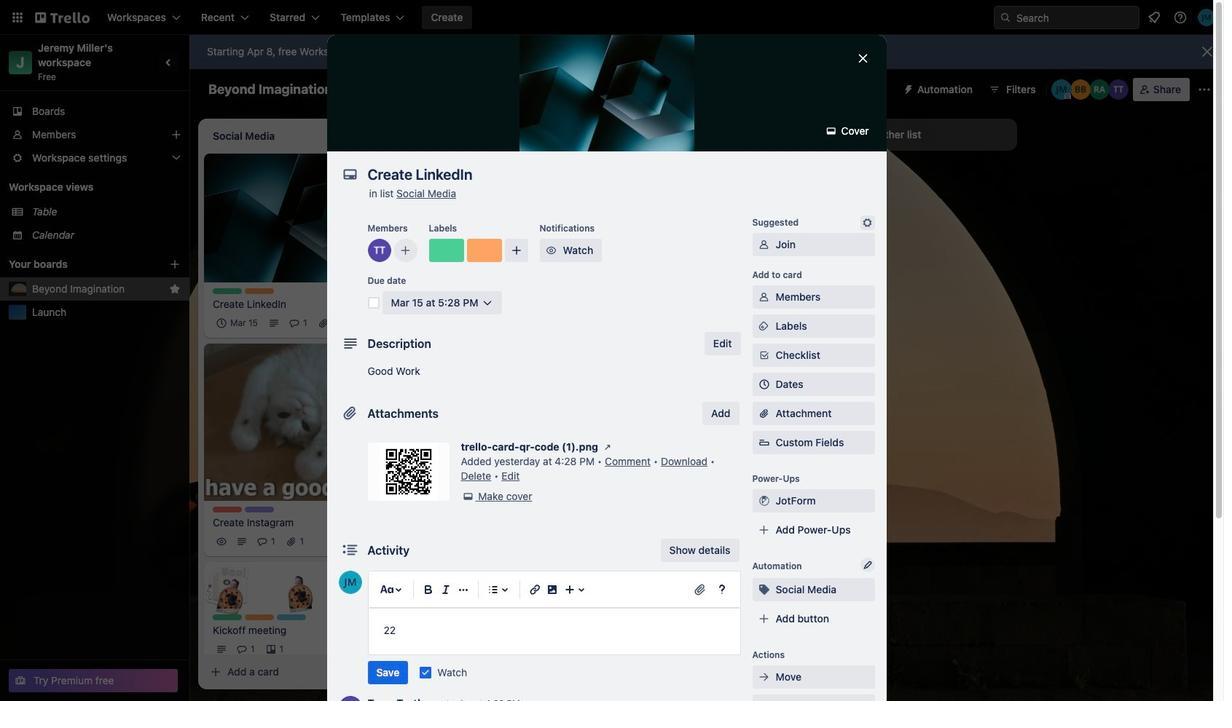 Task type: locate. For each thing, give the bounding box(es) containing it.
0 vertical spatial create from template… image
[[787, 394, 799, 406]]

terry turtle (terryturtle) image
[[1109, 79, 1129, 100], [359, 315, 377, 332], [534, 341, 551, 358], [339, 534, 356, 551]]

more formatting image
[[454, 582, 472, 599]]

1 vertical spatial color: green, title: none image
[[213, 615, 242, 621]]

color: red, title: none image
[[213, 507, 242, 513]]

1 vertical spatial jeremy miller (jeremymiller198) image
[[1052, 79, 1072, 100]]

0 vertical spatial terry turtle (terryturtle) image
[[368, 239, 391, 262]]

open information menu image
[[1174, 10, 1188, 25]]

color: bold red, title: "thoughts" element
[[420, 376, 449, 382]]

1 vertical spatial terry turtle (terryturtle) image
[[359, 641, 377, 659]]

color: green, title: none image
[[429, 239, 464, 262], [213, 615, 242, 621]]

0 horizontal spatial ruby anderson (rubyanderson7) image
[[574, 341, 592, 358]]

search image
[[1000, 12, 1012, 23]]

1 vertical spatial color: orange, title: none image
[[245, 288, 274, 294]]

0 horizontal spatial color: green, title: none image
[[213, 615, 242, 621]]

bob builder (bobbuilder40) image
[[1071, 79, 1091, 100]]

1 vertical spatial ruby anderson (rubyanderson7) image
[[574, 341, 592, 358]]

editor toolbar toolbar
[[375, 579, 734, 602]]

color: green, title: none image left color: orange, title: none image
[[213, 615, 242, 621]]

1 horizontal spatial jeremy miller (jeremymiller198) image
[[1198, 9, 1216, 26]]

link image
[[526, 582, 543, 599]]

2 vertical spatial jeremy miller (jeremymiller198) image
[[339, 571, 362, 595]]

0 horizontal spatial jeremy miller (jeremymiller198) image
[[1052, 79, 1072, 100]]

color: orange, title: none image
[[467, 239, 502, 262], [245, 288, 274, 294]]

attach and insert link image
[[693, 583, 707, 598]]

italic ⌘i image
[[437, 582, 454, 599]]

back to home image
[[35, 6, 90, 29]]

1 horizontal spatial color: green, title: none image
[[429, 239, 464, 262]]

sm image
[[897, 78, 918, 98], [757, 319, 772, 334], [601, 440, 615, 455], [757, 583, 772, 598]]

terry turtle (terryturtle) image
[[368, 239, 391, 262], [359, 641, 377, 659]]

0 vertical spatial jeremy miller (jeremymiller198) image
[[1198, 9, 1216, 26]]

jeremy miller (jeremymiller198) image
[[554, 341, 571, 358], [359, 534, 377, 551], [339, 571, 362, 595]]

sm image
[[824, 124, 839, 138], [860, 216, 875, 230], [757, 238, 772, 252], [544, 243, 559, 258], [757, 290, 772, 305], [461, 490, 476, 504], [757, 494, 772, 509], [757, 671, 772, 685]]

ruby anderson (rubyanderson7) image
[[1090, 79, 1110, 100], [574, 341, 592, 358]]

None text field
[[360, 162, 842, 188]]

1 vertical spatial create from template… image
[[373, 667, 385, 679]]

0 vertical spatial ruby anderson (rubyanderson7) image
[[1090, 79, 1110, 100]]

0 horizontal spatial color: orange, title: none image
[[245, 288, 274, 294]]

color: orange, title: none image
[[245, 615, 274, 621]]

None checkbox
[[440, 300, 517, 318], [213, 315, 262, 332], [440, 300, 517, 318], [213, 315, 262, 332]]

create from template… image
[[787, 394, 799, 406], [373, 667, 385, 679]]

color: purple, title: none image
[[245, 507, 274, 513]]

edit card image
[[364, 160, 375, 172]]

color: green, title: none image right add members to card "icon"
[[429, 239, 464, 262]]

create from template… image
[[580, 439, 592, 450]]

1 horizontal spatial create from template… image
[[787, 394, 799, 406]]

0 vertical spatial color: green, title: none image
[[429, 239, 464, 262]]

add board image
[[169, 259, 181, 270]]

0 vertical spatial color: orange, title: none image
[[467, 239, 502, 262]]

jeremy miller (jeremymiller198) image
[[1198, 9, 1216, 26], [1052, 79, 1072, 100]]

1 horizontal spatial ruby anderson (rubyanderson7) image
[[1090, 79, 1110, 100]]



Task type: describe. For each thing, give the bounding box(es) containing it.
customize views image
[[563, 82, 578, 97]]

starred icon image
[[169, 284, 181, 295]]

color: green, title: none image
[[213, 288, 242, 294]]

open help dialog image
[[713, 582, 731, 599]]

color: sky, title: "sparkling" element
[[277, 615, 306, 621]]

0 notifications image
[[1146, 9, 1163, 26]]

Main content area, start typing to enter text. text field
[[384, 622, 725, 640]]

lists image
[[484, 582, 502, 599]]

Board name text field
[[201, 78, 340, 101]]

show menu image
[[1198, 82, 1212, 97]]

add members to card image
[[400, 243, 411, 258]]

your boards with 2 items element
[[9, 256, 147, 273]]

image image
[[543, 582, 561, 599]]

primary element
[[0, 0, 1225, 35]]

text styles image
[[378, 582, 395, 599]]

Search field
[[1012, 7, 1139, 28]]

Mark due date as complete checkbox
[[368, 297, 379, 309]]

1 vertical spatial jeremy miller (jeremymiller198) image
[[359, 534, 377, 551]]

bold ⌘b image
[[419, 582, 437, 599]]

0 horizontal spatial create from template… image
[[373, 667, 385, 679]]

0 vertical spatial jeremy miller (jeremymiller198) image
[[554, 341, 571, 358]]

1 horizontal spatial color: orange, title: none image
[[467, 239, 502, 262]]



Task type: vqa. For each thing, say whether or not it's contained in the screenshot.
2nd Color: orange, title: none image from the bottom
yes



